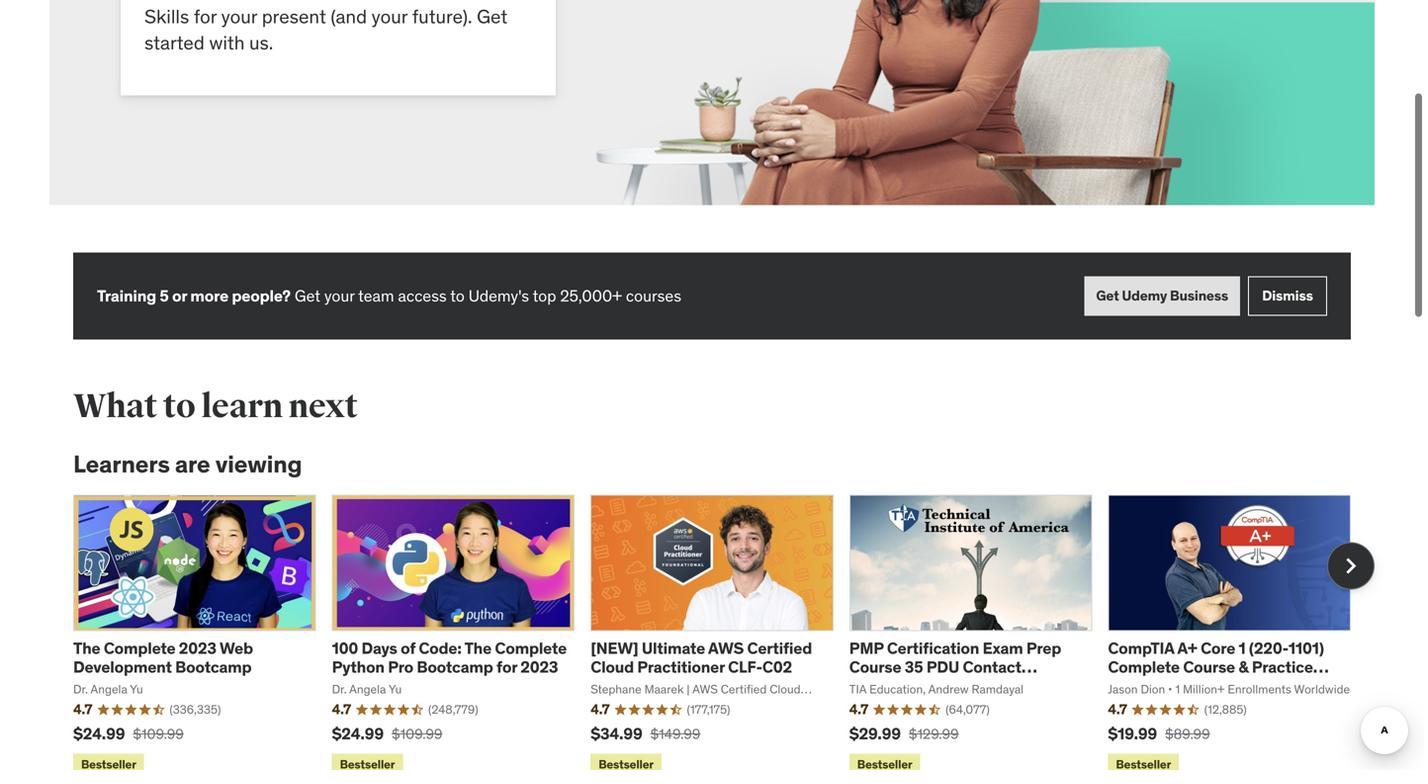Task type: vqa. For each thing, say whether or not it's contained in the screenshot.
2nd The from left
yes



Task type: locate. For each thing, give the bounding box(es) containing it.
100
[[332, 638, 358, 658]]

the inside the complete 2023 web development bootcamp
[[73, 638, 100, 658]]

us.
[[249, 30, 273, 54]]

future).
[[412, 3, 472, 27]]

get right people?
[[295, 285, 321, 305]]

2023
[[179, 638, 217, 658], [521, 657, 558, 677]]

prep
[[1027, 638, 1062, 658]]

25,000+
[[560, 285, 622, 305]]

for
[[194, 3, 217, 27], [497, 657, 517, 677]]

1 horizontal spatial 2023
[[521, 657, 558, 677]]

pdu
[[927, 657, 960, 677]]

get left udemy
[[1097, 286, 1119, 304]]

pmp certification exam prep course 35 pdu contact hours/pdu link
[[850, 638, 1062, 696]]

2 horizontal spatial complete
[[1108, 657, 1180, 677]]

team
[[358, 285, 394, 305]]

to
[[450, 285, 465, 305], [163, 385, 195, 426]]

udemy
[[1122, 286, 1168, 304]]

complete inside comptia a+ core 1 (220-1101) complete course & practice exam
[[1108, 657, 1180, 677]]

2 the from the left
[[465, 638, 492, 658]]

0 horizontal spatial course
[[850, 657, 902, 677]]

1 vertical spatial exam
[[1108, 676, 1149, 696]]

complete left the core
[[1108, 657, 1180, 677]]

0 horizontal spatial complete
[[104, 638, 176, 658]]

2 horizontal spatial get
[[1097, 286, 1119, 304]]

practitioner
[[638, 657, 725, 677]]

exam down "comptia" at right
[[1108, 676, 1149, 696]]

exam
[[983, 638, 1024, 658], [1108, 676, 1149, 696]]

exam inside comptia a+ core 1 (220-1101) complete course & practice exam
[[1108, 676, 1149, 696]]

1 horizontal spatial exam
[[1108, 676, 1149, 696]]

practice
[[1252, 657, 1314, 677]]

100 days of code: the complete python pro bootcamp for 2023 link
[[332, 638, 567, 677]]

bootcamp right of
[[417, 657, 493, 677]]

1 horizontal spatial bootcamp
[[417, 657, 493, 677]]

2023 inside the complete 2023 web development bootcamp
[[179, 638, 217, 658]]

bootcamp inside the complete 2023 web development bootcamp
[[175, 657, 252, 677]]

development
[[73, 657, 172, 677]]

your
[[221, 3, 257, 27], [372, 3, 408, 27], [324, 285, 355, 305]]

1 course from the left
[[850, 657, 902, 677]]

pmp certification exam prep course 35 pdu contact hours/pdu
[[850, 638, 1062, 696]]

1 the from the left
[[73, 638, 100, 658]]

the
[[73, 638, 100, 658], [465, 638, 492, 658]]

course left &
[[1184, 657, 1236, 677]]

skills for your present (and your future). get started with us.
[[144, 3, 508, 54]]

course left 35
[[850, 657, 902, 677]]

0 vertical spatial for
[[194, 3, 217, 27]]

complete left web
[[104, 638, 176, 658]]

clf-
[[728, 657, 763, 677]]

1 bootcamp from the left
[[175, 657, 252, 677]]

0 horizontal spatial bootcamp
[[175, 657, 252, 677]]

courses
[[626, 285, 682, 305]]

viewing
[[215, 449, 302, 478]]

0 horizontal spatial get
[[295, 285, 321, 305]]

aws
[[708, 638, 744, 658]]

to up learners are viewing
[[163, 385, 195, 426]]

2023 left the cloud
[[521, 657, 558, 677]]

learners are viewing
[[73, 449, 302, 478]]

for inside the "skills for your present (and your future). get started with us."
[[194, 3, 217, 27]]

5
[[160, 285, 169, 305]]

[new] ultimate aws certified cloud practitioner clf-c02 link
[[591, 638, 812, 677]]

get right "future)."
[[477, 3, 508, 27]]

0 horizontal spatial the
[[73, 638, 100, 658]]

bootcamp right development
[[175, 657, 252, 677]]

1 horizontal spatial complete
[[495, 638, 567, 658]]

course inside pmp certification exam prep course 35 pdu contact hours/pdu
[[850, 657, 902, 677]]

bootcamp inside 100 days of code: the complete python pro bootcamp for 2023
[[417, 657, 493, 677]]

(220-
[[1249, 638, 1289, 658]]

your left team on the top of the page
[[324, 285, 355, 305]]

1 horizontal spatial course
[[1184, 657, 1236, 677]]

training 5 or more people? get your team access to udemy's top 25,000+ courses
[[97, 285, 682, 305]]

0 horizontal spatial exam
[[983, 638, 1024, 658]]

or
[[172, 285, 187, 305]]

get
[[477, 3, 508, 27], [295, 285, 321, 305], [1097, 286, 1119, 304]]

complete left the cloud
[[495, 638, 567, 658]]

[new] ultimate aws certified cloud practitioner clf-c02
[[591, 638, 812, 677]]

1 horizontal spatial the
[[465, 638, 492, 658]]

are
[[175, 449, 210, 478]]

exam left prep
[[983, 638, 1024, 658]]

complete
[[104, 638, 176, 658], [495, 638, 567, 658], [1108, 657, 1180, 677]]

pro
[[388, 657, 414, 677]]

course
[[850, 657, 902, 677], [1184, 657, 1236, 677]]

carousel element
[[73, 494, 1375, 771]]

1 horizontal spatial get
[[477, 3, 508, 27]]

0 horizontal spatial for
[[194, 3, 217, 27]]

your up with
[[221, 3, 257, 27]]

0 vertical spatial exam
[[983, 638, 1024, 658]]

your right (and
[[372, 3, 408, 27]]

pmp
[[850, 638, 884, 658]]

1 horizontal spatial for
[[497, 657, 517, 677]]

0 horizontal spatial to
[[163, 385, 195, 426]]

1 horizontal spatial to
[[450, 285, 465, 305]]

0 horizontal spatial 2023
[[179, 638, 217, 658]]

complete inside 100 days of code: the complete python pro bootcamp for 2023
[[495, 638, 567, 658]]

dismiss button
[[1249, 276, 1328, 315]]

bootcamp
[[175, 657, 252, 677], [417, 657, 493, 677]]

to right access
[[450, 285, 465, 305]]

for up with
[[194, 3, 217, 27]]

2 bootcamp from the left
[[417, 657, 493, 677]]

dismiss
[[1263, 286, 1314, 304]]

for right code:
[[497, 657, 517, 677]]

exam inside pmp certification exam prep course 35 pdu contact hours/pdu
[[983, 638, 1024, 658]]

2 course from the left
[[1184, 657, 1236, 677]]

2023 left web
[[179, 638, 217, 658]]

1 vertical spatial for
[[497, 657, 517, 677]]

0 vertical spatial to
[[450, 285, 465, 305]]

1101)
[[1289, 638, 1325, 658]]



Task type: describe. For each thing, give the bounding box(es) containing it.
started
[[144, 30, 205, 54]]

with
[[209, 30, 245, 54]]

a+
[[1178, 638, 1198, 658]]

35
[[905, 657, 924, 677]]

the complete 2023 web development bootcamp link
[[73, 638, 253, 677]]

what to learn next
[[73, 385, 358, 426]]

learn
[[201, 385, 283, 426]]

1
[[1239, 638, 1246, 658]]

learners
[[73, 449, 170, 478]]

python
[[332, 657, 385, 677]]

100 days of code: the complete python pro bootcamp for 2023
[[332, 638, 567, 677]]

&
[[1239, 657, 1249, 677]]

next
[[289, 385, 358, 426]]

people?
[[232, 285, 291, 305]]

complete inside the complete 2023 web development bootcamp
[[104, 638, 176, 658]]

course inside comptia a+ core 1 (220-1101) complete course & practice exam
[[1184, 657, 1236, 677]]

0 horizontal spatial your
[[221, 3, 257, 27]]

comptia a+ core 1 (220-1101) complete course & practice exam
[[1108, 638, 1325, 696]]

training
[[97, 285, 156, 305]]

comptia a+ core 1 (220-1101) complete course & practice exam link
[[1108, 638, 1329, 696]]

[new]
[[591, 638, 639, 658]]

2 horizontal spatial your
[[372, 3, 408, 27]]

the inside 100 days of code: the complete python pro bootcamp for 2023
[[465, 638, 492, 658]]

present
[[262, 3, 326, 27]]

what
[[73, 385, 157, 426]]

2023 inside 100 days of code: the complete python pro bootcamp for 2023
[[521, 657, 558, 677]]

1 vertical spatial to
[[163, 385, 195, 426]]

get inside the "skills for your present (and your future). get started with us."
[[477, 3, 508, 27]]

hours/pdu
[[850, 676, 935, 696]]

the complete 2023 web development bootcamp
[[73, 638, 253, 677]]

access
[[398, 285, 447, 305]]

web
[[220, 638, 253, 658]]

business
[[1170, 286, 1229, 304]]

certified
[[747, 638, 812, 658]]

get udemy business
[[1097, 286, 1229, 304]]

udemy's
[[469, 285, 529, 305]]

c02
[[763, 657, 792, 677]]

next image
[[1336, 550, 1367, 581]]

get udemy business link
[[1085, 276, 1241, 315]]

1 horizontal spatial your
[[324, 285, 355, 305]]

more
[[190, 285, 229, 305]]

core
[[1201, 638, 1236, 658]]

contact
[[963, 657, 1022, 677]]

certification
[[887, 638, 980, 658]]

comptia
[[1108, 638, 1175, 658]]

of
[[401, 638, 416, 658]]

skills
[[144, 3, 189, 27]]

top
[[533, 285, 556, 305]]

cloud
[[591, 657, 634, 677]]

ultimate
[[642, 638, 705, 658]]

code:
[[419, 638, 462, 658]]

(and
[[331, 3, 367, 27]]

days
[[362, 638, 397, 658]]

for inside 100 days of code: the complete python pro bootcamp for 2023
[[497, 657, 517, 677]]



